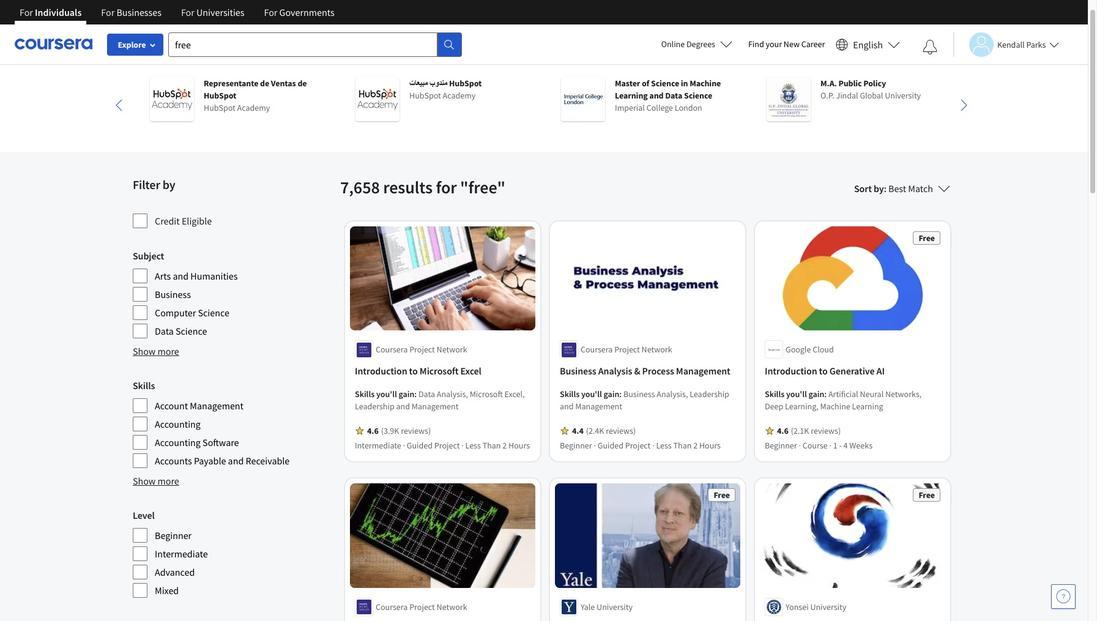Task type: vqa. For each thing, say whether or not it's contained in the screenshot.
list corresponding to Community
no



Task type: describe. For each thing, give the bounding box(es) containing it.
course
[[803, 440, 828, 451]]

6 · from the left
[[829, 440, 832, 451]]

management right process
[[676, 365, 731, 377]]

governments
[[279, 6, 335, 18]]

advanced
[[155, 566, 195, 578]]

show more for accounts payable and receivable
[[133, 475, 179, 487]]

and inside subject group
[[173, 270, 189, 282]]

credit eligible
[[155, 215, 212, 227]]

arts and humanities
[[155, 270, 238, 282]]

(2.1k
[[791, 426, 809, 437]]

certificates
[[272, 47, 319, 59]]

more for data
[[158, 345, 179, 357]]

intermediate · guided project · less than 2 hours
[[355, 440, 530, 451]]

learning inside artificial neural networks, deep learning, machine learning
[[852, 401, 884, 412]]

machine inside artificial neural networks, deep learning, machine learning
[[820, 401, 851, 412]]

representante de ventas de hubspot hubspot academy
[[204, 78, 307, 113]]

process
[[642, 365, 674, 377]]

introduction for introduction to microsoft excel
[[355, 365, 407, 377]]

4.6 for introduction to generative ai
[[777, 426, 789, 437]]

مبيعات
[[409, 78, 428, 89]]

accounting for accounting software
[[155, 436, 201, 449]]

learning inside master of science in machine learning and data science imperial college london
[[615, 90, 648, 101]]

network for process
[[642, 344, 672, 355]]

of
[[642, 78, 650, 89]]

you'll for introduction to microsoft excel
[[376, 389, 397, 400]]

4.6 (2.1k reviews)
[[777, 426, 841, 437]]

gain for microsoft
[[399, 389, 415, 400]]

level
[[133, 509, 155, 521]]

learning,
[[785, 401, 819, 412]]

4.6 for introduction to microsoft excel
[[367, 426, 379, 437]]

global
[[860, 90, 883, 101]]

you'll for introduction to generative ai
[[786, 389, 807, 400]]

4.6 (3.9k reviews)
[[367, 426, 431, 437]]

m.a. public policy o.p. jindal global university
[[821, 78, 921, 101]]

explore for explore 100% online degrees and certificates on coursera
[[133, 47, 164, 59]]

What do you want to learn? text field
[[168, 32, 438, 57]]

more for accounts
[[158, 475, 179, 487]]

neural
[[860, 389, 884, 400]]

show for data
[[133, 345, 156, 357]]

credit
[[155, 215, 180, 227]]

introduction for introduction to generative ai
[[765, 365, 817, 377]]

business analysis & process management
[[560, 365, 731, 377]]

for universities
[[181, 6, 245, 18]]

match
[[908, 182, 933, 195]]

and left certificates
[[254, 47, 270, 59]]

(3.9k
[[381, 426, 399, 437]]

data for data science
[[155, 325, 174, 337]]

receivable
[[246, 455, 290, 467]]

master
[[615, 78, 640, 89]]

online
[[661, 39, 685, 50]]

find your new career
[[748, 39, 825, 50]]

"free"
[[460, 176, 505, 198]]

coursera project network for analysis
[[581, 344, 672, 355]]

(2.4k
[[586, 426, 604, 437]]

1 · from the left
[[403, 440, 405, 451]]

data science
[[155, 325, 207, 337]]

accounts payable and receivable
[[155, 455, 290, 467]]

skills for introduction to generative ai
[[765, 389, 785, 400]]

science down humanities
[[198, 307, 229, 319]]

reviews) for microsoft
[[401, 426, 431, 437]]

business for business
[[155, 288, 191, 300]]

and inside master of science in machine learning and data science imperial college london
[[650, 90, 664, 101]]

5 · from the left
[[799, 440, 801, 451]]

data analysis, microsoft excel, leadership and management
[[355, 389, 525, 412]]

analysis
[[598, 365, 632, 377]]

policy
[[864, 78, 886, 89]]

for for governments
[[264, 6, 277, 18]]

introduction to microsoft excel link
[[355, 364, 531, 378]]

excel,
[[505, 389, 525, 400]]

100%
[[166, 47, 189, 59]]

imperial college london image
[[561, 77, 605, 121]]

1
[[833, 440, 838, 451]]

to for generative
[[819, 365, 828, 377]]

english button
[[831, 24, 905, 64]]

4.4
[[572, 426, 584, 437]]

o.p. jindal global university image
[[767, 77, 811, 121]]

google cloud
[[786, 344, 834, 355]]

o.p.
[[821, 90, 835, 101]]

to for microsoft
[[409, 365, 418, 377]]

by for filter
[[163, 177, 175, 192]]

artificial
[[829, 389, 858, 400]]

leadership inside data analysis, microsoft excel, leadership and management
[[355, 401, 395, 412]]

career
[[802, 39, 825, 50]]

2 de from the left
[[298, 78, 307, 89]]

show more for data science
[[133, 345, 179, 357]]

imperial
[[615, 102, 645, 113]]

coursera project network for to
[[376, 344, 467, 355]]

generative
[[830, 365, 875, 377]]

4.4 (2.4k reviews)
[[572, 426, 636, 437]]

results
[[383, 176, 433, 198]]

introduction to generative ai
[[765, 365, 885, 377]]

hubspot academy image for representante de ventas de hubspot
[[150, 77, 194, 121]]

for governments
[[264, 6, 335, 18]]

deep
[[765, 401, 784, 412]]

in
[[681, 78, 688, 89]]

on
[[321, 47, 332, 59]]

-
[[839, 440, 842, 451]]

and inside skills group
[[228, 455, 244, 467]]

show notifications image
[[923, 40, 938, 54]]

reviews) for &
[[606, 426, 636, 437]]

beginner · guided project · less than 2 hours
[[560, 440, 721, 451]]

microsoft for analysis,
[[470, 389, 503, 400]]

show more button for data
[[133, 344, 179, 359]]

your
[[766, 39, 782, 50]]

sort
[[854, 182, 872, 195]]

mixed
[[155, 584, 179, 597]]

new
[[784, 39, 800, 50]]

skills group
[[133, 378, 333, 469]]

: for business analysis & process management
[[620, 389, 622, 400]]

arts
[[155, 270, 171, 282]]

business analysis, leadership and management
[[560, 389, 729, 412]]

introduction to microsoft excel
[[355, 365, 482, 377]]

science left in
[[651, 78, 679, 89]]

machine inside master of science in machine learning and data science imperial college london
[[690, 78, 721, 89]]

kendall parks button
[[953, 32, 1060, 57]]

level group
[[133, 508, 333, 599]]

by for sort
[[874, 182, 884, 195]]

3 · from the left
[[594, 440, 596, 451]]

yonsei university
[[786, 602, 847, 613]]

ventas
[[271, 78, 296, 89]]

skills you'll gain : for introduction to generative ai
[[765, 389, 829, 400]]

subject group
[[133, 248, 333, 339]]

eligible
[[182, 215, 212, 227]]

subject
[[133, 250, 164, 262]]

skills for introduction to microsoft excel
[[355, 389, 375, 400]]

than for excel
[[483, 440, 501, 451]]

: for introduction to generative ai
[[825, 389, 827, 400]]

management inside data analysis, microsoft excel, leadership and management
[[412, 401, 459, 412]]

hours for business analysis & process management
[[699, 440, 721, 451]]

skills inside group
[[133, 379, 155, 392]]

than for process
[[674, 440, 692, 451]]

university for yonsei university
[[811, 602, 847, 613]]

2 for process
[[693, 440, 698, 451]]

payable
[[194, 455, 226, 467]]

accounts
[[155, 455, 192, 467]]

you'll for business analysis & process management
[[581, 389, 602, 400]]

master of science in machine learning and data science imperial college london
[[615, 78, 721, 113]]



Task type: locate. For each thing, give the bounding box(es) containing it.
free for yonsei university
[[919, 490, 935, 501]]

project
[[410, 344, 435, 355], [615, 344, 640, 355], [434, 440, 460, 451], [625, 440, 651, 451], [410, 602, 435, 613]]

free for yale university
[[714, 490, 730, 501]]

1 horizontal spatial de
[[298, 78, 307, 89]]

0 vertical spatial machine
[[690, 78, 721, 89]]

2 2 from the left
[[693, 440, 698, 451]]

analysis, for process
[[657, 389, 688, 400]]

0 horizontal spatial gain
[[399, 389, 415, 400]]

0 horizontal spatial learning
[[615, 90, 648, 101]]

2 hubspot academy image from the left
[[356, 77, 400, 121]]

humanities
[[191, 270, 238, 282]]

0 vertical spatial more
[[158, 345, 179, 357]]

academy inside representante de ventas de hubspot hubspot academy
[[237, 102, 270, 113]]

academy down مندوب
[[443, 90, 476, 101]]

2 horizontal spatial business
[[624, 389, 655, 400]]

: for introduction to microsoft excel
[[415, 389, 417, 400]]

gain down introduction to microsoft excel
[[399, 389, 415, 400]]

accounting software
[[155, 436, 239, 449]]

0 vertical spatial business
[[155, 288, 191, 300]]

show more down data science
[[133, 345, 179, 357]]

help center image
[[1056, 589, 1071, 604]]

1 horizontal spatial data
[[419, 389, 435, 400]]

1 horizontal spatial skills you'll gain :
[[560, 389, 624, 400]]

1 vertical spatial business
[[560, 365, 596, 377]]

reviews) right (3.9k
[[401, 426, 431, 437]]

1 horizontal spatial gain
[[604, 389, 620, 400]]

None search field
[[168, 32, 462, 57]]

guided down 4.4 (2.4k reviews)
[[598, 440, 624, 451]]

1 2 from the left
[[503, 440, 507, 451]]

مندوب
[[430, 78, 448, 89]]

: down analysis
[[620, 389, 622, 400]]

hours for introduction to microsoft excel
[[509, 440, 530, 451]]

and down software
[[228, 455, 244, 467]]

skills up account
[[133, 379, 155, 392]]

4.6 left (3.9k
[[367, 426, 379, 437]]

4.6 left (2.1k
[[777, 426, 789, 437]]

1 horizontal spatial business
[[560, 365, 596, 377]]

software
[[203, 436, 239, 449]]

you'll down analysis
[[581, 389, 602, 400]]

gain for generative
[[809, 389, 825, 400]]

1 vertical spatial more
[[158, 475, 179, 487]]

2 vertical spatial data
[[419, 389, 435, 400]]

leadership inside business analysis, leadership and management
[[690, 389, 729, 400]]

explore button
[[107, 34, 163, 56]]

data inside master of science in machine learning and data science imperial college london
[[665, 90, 683, 101]]

1 to from the left
[[409, 365, 418, 377]]

2 horizontal spatial you'll
[[786, 389, 807, 400]]

0 horizontal spatial reviews)
[[401, 426, 431, 437]]

best
[[889, 182, 906, 195]]

analysis, inside data analysis, microsoft excel, leadership and management
[[437, 389, 468, 400]]

business up computer
[[155, 288, 191, 300]]

skills you'll gain : for business analysis & process management
[[560, 389, 624, 400]]

online degrees
[[661, 39, 715, 50]]

0 horizontal spatial university
[[597, 602, 633, 613]]

· down 4.6 (3.9k reviews)
[[403, 440, 405, 451]]

1 horizontal spatial analysis,
[[657, 389, 688, 400]]

data inside subject group
[[155, 325, 174, 337]]

1 accounting from the top
[[155, 418, 201, 430]]

2 horizontal spatial beginner
[[765, 440, 797, 451]]

1 de from the left
[[260, 78, 269, 89]]

1 gain from the left
[[399, 389, 415, 400]]

hubspot academy image left the مبيعات
[[356, 77, 400, 121]]

: down introduction to microsoft excel
[[415, 389, 417, 400]]

microsoft down excel
[[470, 389, 503, 400]]

academy inside مندوب مبيعات hubspot hubspot academy
[[443, 90, 476, 101]]

skills you'll gain : for introduction to microsoft excel
[[355, 389, 419, 400]]

1 than from the left
[[483, 440, 501, 451]]

less for process
[[656, 440, 672, 451]]

online
[[191, 47, 217, 59]]

ai
[[877, 365, 885, 377]]

1 you'll from the left
[[376, 389, 397, 400]]

for individuals
[[20, 6, 82, 18]]

2 horizontal spatial data
[[665, 90, 683, 101]]

0 vertical spatial academy
[[443, 90, 476, 101]]

2 show more button from the top
[[133, 474, 179, 488]]

0 horizontal spatial leadership
[[355, 401, 395, 412]]

parks
[[1027, 39, 1046, 50]]

0 horizontal spatial to
[[409, 365, 418, 377]]

by right sort
[[874, 182, 884, 195]]

business inside subject group
[[155, 288, 191, 300]]

for left individuals
[[20, 6, 33, 18]]

coursera image
[[15, 34, 92, 54]]

find your new career link
[[742, 37, 831, 52]]

computer
[[155, 307, 196, 319]]

4
[[844, 440, 848, 451]]

1 horizontal spatial academy
[[443, 90, 476, 101]]

2 you'll from the left
[[581, 389, 602, 400]]

more down data science
[[158, 345, 179, 357]]

microsoft up data analysis, microsoft excel, leadership and management
[[420, 365, 459, 377]]

analysis, down process
[[657, 389, 688, 400]]

· down business analysis, leadership and management at the right bottom of page
[[652, 440, 655, 451]]

explore left 100%
[[133, 47, 164, 59]]

0 horizontal spatial skills you'll gain :
[[355, 389, 419, 400]]

degrees up representante
[[219, 47, 252, 59]]

less down business analysis, leadership and management at the right bottom of page
[[656, 440, 672, 451]]

1 for from the left
[[20, 6, 33, 18]]

accounting down account
[[155, 418, 201, 430]]

management up (2.4k
[[575, 401, 622, 412]]

and right arts on the left top of page
[[173, 270, 189, 282]]

guided for analysis
[[598, 440, 624, 451]]

1 show from the top
[[133, 345, 156, 357]]

2 for excel
[[503, 440, 507, 451]]

data down introduction to microsoft excel
[[419, 389, 435, 400]]

show more button down accounts
[[133, 474, 179, 488]]

analysis, inside business analysis, leadership and management
[[657, 389, 688, 400]]

degrees inside dropdown button
[[687, 39, 715, 50]]

2 show more from the top
[[133, 475, 179, 487]]

introduction to generative ai link
[[765, 364, 941, 378]]

for
[[20, 6, 33, 18], [101, 6, 115, 18], [181, 6, 195, 18], [264, 6, 277, 18]]

kendall
[[998, 39, 1025, 50]]

مندوب مبيعات hubspot hubspot academy
[[409, 78, 482, 101]]

1 horizontal spatial hours
[[699, 440, 721, 451]]

0 horizontal spatial intermediate
[[155, 548, 208, 560]]

1 hours from the left
[[509, 440, 530, 451]]

skills up 4.4
[[560, 389, 580, 400]]

and inside business analysis, leadership and management
[[560, 401, 574, 412]]

hubspot academy image for مندوب مبيعات hubspot
[[356, 77, 400, 121]]

1 guided from the left
[[407, 440, 433, 451]]

: left artificial
[[825, 389, 827, 400]]

2 analysis, from the left
[[657, 389, 688, 400]]

0 horizontal spatial hubspot academy image
[[150, 77, 194, 121]]

skills you'll gain : up (3.9k
[[355, 389, 419, 400]]

london
[[675, 102, 702, 113]]

business inside business analysis, leadership and management
[[624, 389, 655, 400]]

4 · from the left
[[652, 440, 655, 451]]

0 vertical spatial learning
[[615, 90, 648, 101]]

weeks
[[850, 440, 873, 451]]

m.a.
[[821, 78, 837, 89]]

online degrees button
[[652, 31, 742, 58]]

machine right in
[[690, 78, 721, 89]]

and inside data analysis, microsoft excel, leadership and management
[[396, 401, 410, 412]]

for left businesses
[[101, 6, 115, 18]]

1 horizontal spatial by
[[874, 182, 884, 195]]

machine
[[690, 78, 721, 89], [820, 401, 851, 412]]

1 vertical spatial show more button
[[133, 474, 179, 488]]

reviews) up "beginner · guided project · less than 2 hours"
[[606, 426, 636, 437]]

gain
[[399, 389, 415, 400], [604, 389, 620, 400], [809, 389, 825, 400]]

find
[[748, 39, 764, 50]]

explore inside dropdown button
[[118, 39, 146, 50]]

skills up deep
[[765, 389, 785, 400]]

intermediate for intermediate
[[155, 548, 208, 560]]

less down data analysis, microsoft excel, leadership and management
[[465, 440, 481, 451]]

science
[[651, 78, 679, 89], [684, 90, 712, 101], [198, 307, 229, 319], [176, 325, 207, 337]]

university inside 'm.a. public policy o.p. jindal global university'
[[885, 90, 921, 101]]

university down policy
[[885, 90, 921, 101]]

1 show more from the top
[[133, 345, 179, 357]]

reviews) up the beginner · course · 1 - 4 weeks
[[811, 426, 841, 437]]

0 horizontal spatial machine
[[690, 78, 721, 89]]

excel
[[461, 365, 482, 377]]

beginner for beginner
[[155, 529, 192, 542]]

you'll up learning,
[[786, 389, 807, 400]]

1 vertical spatial leadership
[[355, 401, 395, 412]]

2 horizontal spatial gain
[[809, 389, 825, 400]]

beginner up advanced
[[155, 529, 192, 542]]

management down introduction to microsoft excel link at the left of the page
[[412, 401, 459, 412]]

and up college
[[650, 90, 664, 101]]

intermediate up advanced
[[155, 548, 208, 560]]

business down &
[[624, 389, 655, 400]]

individuals
[[35, 6, 82, 18]]

0 horizontal spatial business
[[155, 288, 191, 300]]

2 guided from the left
[[598, 440, 624, 451]]

show more button down data science
[[133, 344, 179, 359]]

guided down 4.6 (3.9k reviews)
[[407, 440, 433, 451]]

0 vertical spatial microsoft
[[420, 365, 459, 377]]

1 horizontal spatial university
[[811, 602, 847, 613]]

management inside skills group
[[190, 400, 244, 412]]

intermediate for intermediate · guided project · less than 2 hours
[[355, 440, 401, 451]]

0 horizontal spatial academy
[[237, 102, 270, 113]]

skills you'll gain : up learning,
[[765, 389, 829, 400]]

management inside business analysis, leadership and management
[[575, 401, 622, 412]]

1 vertical spatial accounting
[[155, 436, 201, 449]]

2 show from the top
[[133, 475, 156, 487]]

for left the universities
[[181, 6, 195, 18]]

show down data science
[[133, 345, 156, 357]]

cloud
[[813, 344, 834, 355]]

show up level
[[133, 475, 156, 487]]

1 reviews) from the left
[[401, 426, 431, 437]]

to up data analysis, microsoft excel, leadership and management
[[409, 365, 418, 377]]

0 horizontal spatial by
[[163, 177, 175, 192]]

0 horizontal spatial than
[[483, 440, 501, 451]]

0 horizontal spatial hours
[[509, 440, 530, 451]]

3 gain from the left
[[809, 389, 825, 400]]

you'll up (3.9k
[[376, 389, 397, 400]]

0 horizontal spatial guided
[[407, 440, 433, 451]]

degrees right "online"
[[687, 39, 715, 50]]

0 horizontal spatial beginner
[[155, 529, 192, 542]]

1 skills you'll gain : from the left
[[355, 389, 419, 400]]

2 introduction from the left
[[765, 365, 817, 377]]

for for universities
[[181, 6, 195, 18]]

beginner for beginner · course · 1 - 4 weeks
[[765, 440, 797, 451]]

1 vertical spatial show more
[[133, 475, 179, 487]]

accounting for accounting
[[155, 418, 201, 430]]

1 introduction from the left
[[355, 365, 407, 377]]

1 vertical spatial machine
[[820, 401, 851, 412]]

3 for from the left
[[181, 6, 195, 18]]

explore down for businesses
[[118, 39, 146, 50]]

account management
[[155, 400, 244, 412]]

accounting up accounts
[[155, 436, 201, 449]]

0 horizontal spatial data
[[155, 325, 174, 337]]

1 horizontal spatial introduction
[[765, 365, 817, 377]]

4.6
[[367, 426, 379, 437], [777, 426, 789, 437]]

0 horizontal spatial microsoft
[[420, 365, 459, 377]]

skills for business analysis & process management
[[560, 389, 580, 400]]

0 horizontal spatial 2
[[503, 440, 507, 451]]

less
[[465, 440, 481, 451], [656, 440, 672, 451]]

skills up 4.6 (3.9k reviews)
[[355, 389, 375, 400]]

1 horizontal spatial guided
[[598, 440, 624, 451]]

0 horizontal spatial degrees
[[219, 47, 252, 59]]

3 reviews) from the left
[[811, 426, 841, 437]]

1 show more button from the top
[[133, 344, 179, 359]]

1 vertical spatial academy
[[237, 102, 270, 113]]

· left 1
[[829, 440, 832, 451]]

1 vertical spatial microsoft
[[470, 389, 503, 400]]

university right the "yale"
[[597, 602, 633, 613]]

1 horizontal spatial machine
[[820, 401, 851, 412]]

1 vertical spatial data
[[155, 325, 174, 337]]

for for businesses
[[101, 6, 115, 18]]

gain up learning,
[[809, 389, 825, 400]]

introduction down 'google'
[[765, 365, 817, 377]]

data for data analysis, microsoft excel, leadership and management
[[419, 389, 435, 400]]

1 horizontal spatial hubspot academy image
[[356, 77, 400, 121]]

university
[[885, 90, 921, 101], [597, 602, 633, 613], [811, 602, 847, 613]]

0 vertical spatial show
[[133, 345, 156, 357]]

to down cloud
[[819, 365, 828, 377]]

beginner
[[560, 440, 592, 451], [765, 440, 797, 451], [155, 529, 192, 542]]

beginner inside level group
[[155, 529, 192, 542]]

explore
[[118, 39, 146, 50], [133, 47, 164, 59]]

sort by : best match
[[854, 182, 933, 195]]

science down the computer science
[[176, 325, 207, 337]]

learning down neural
[[852, 401, 884, 412]]

0 vertical spatial intermediate
[[355, 440, 401, 451]]

google
[[786, 344, 811, 355]]

1 horizontal spatial 4.6
[[777, 426, 789, 437]]

skills you'll gain : down analysis
[[560, 389, 624, 400]]

beginner for beginner · guided project · less than 2 hours
[[560, 440, 592, 451]]

accounting
[[155, 418, 201, 430], [155, 436, 201, 449]]

representante
[[204, 78, 259, 89]]

university right yonsei
[[811, 602, 847, 613]]

0 vertical spatial leadership
[[690, 389, 729, 400]]

and up 4.4
[[560, 401, 574, 412]]

3 skills you'll gain : from the left
[[765, 389, 829, 400]]

networks,
[[886, 389, 922, 400]]

intermediate inside level group
[[155, 548, 208, 560]]

1 vertical spatial intermediate
[[155, 548, 208, 560]]

1 horizontal spatial less
[[656, 440, 672, 451]]

gain for &
[[604, 389, 620, 400]]

1 hubspot academy image from the left
[[150, 77, 194, 121]]

machine down artificial
[[820, 401, 851, 412]]

show more button
[[133, 344, 179, 359], [133, 474, 179, 488]]

2 horizontal spatial reviews)
[[811, 426, 841, 437]]

2 reviews) from the left
[[606, 426, 636, 437]]

banner navigation
[[10, 0, 344, 34]]

1 horizontal spatial beginner
[[560, 440, 592, 451]]

2 more from the top
[[158, 475, 179, 487]]

management up software
[[190, 400, 244, 412]]

hubspot academy image
[[150, 77, 194, 121], [356, 77, 400, 121]]

de left 'ventas'
[[260, 78, 269, 89]]

network for excel
[[437, 344, 467, 355]]

: left best
[[884, 182, 887, 195]]

0 horizontal spatial de
[[260, 78, 269, 89]]

microsoft for to
[[420, 365, 459, 377]]

beginner down 4.4
[[560, 440, 592, 451]]

1 horizontal spatial microsoft
[[470, 389, 503, 400]]

business analysis & process management link
[[560, 364, 736, 378]]

0 horizontal spatial 4.6
[[367, 426, 379, 437]]

less for excel
[[465, 440, 481, 451]]

0 horizontal spatial less
[[465, 440, 481, 451]]

for for individuals
[[20, 6, 33, 18]]

0 horizontal spatial you'll
[[376, 389, 397, 400]]

science up london
[[684, 90, 712, 101]]

1 4.6 from the left
[[367, 426, 379, 437]]

show more down accounts
[[133, 475, 179, 487]]

business for business analysis & process management
[[560, 365, 596, 377]]

business for business analysis, leadership and management
[[624, 389, 655, 400]]

1 horizontal spatial intermediate
[[355, 440, 401, 451]]

&
[[634, 365, 640, 377]]

leadership
[[690, 389, 729, 400], [355, 401, 395, 412]]

1 analysis, from the left
[[437, 389, 468, 400]]

2 to from the left
[[819, 365, 828, 377]]

english
[[853, 38, 883, 50]]

data inside data analysis, microsoft excel, leadership and management
[[419, 389, 435, 400]]

1 horizontal spatial leadership
[[690, 389, 729, 400]]

· down (2.4k
[[594, 440, 596, 451]]

1 horizontal spatial to
[[819, 365, 828, 377]]

filter by
[[133, 177, 175, 192]]

0 vertical spatial show more button
[[133, 344, 179, 359]]

2 skills you'll gain : from the left
[[560, 389, 624, 400]]

2 vertical spatial business
[[624, 389, 655, 400]]

skills
[[133, 379, 155, 392], [355, 389, 375, 400], [560, 389, 580, 400], [765, 389, 785, 400]]

2 horizontal spatial university
[[885, 90, 921, 101]]

0 vertical spatial show more
[[133, 345, 179, 357]]

2 accounting from the top
[[155, 436, 201, 449]]

·
[[403, 440, 405, 451], [462, 440, 464, 451], [594, 440, 596, 451], [652, 440, 655, 451], [799, 440, 801, 451], [829, 440, 832, 451]]

business left analysis
[[560, 365, 596, 377]]

learning up imperial
[[615, 90, 648, 101]]

0 vertical spatial accounting
[[155, 418, 201, 430]]

yale university
[[581, 602, 633, 613]]

hours
[[509, 440, 530, 451], [699, 440, 721, 451]]

0 vertical spatial data
[[665, 90, 683, 101]]

explore for explore
[[118, 39, 146, 50]]

academy down representante
[[237, 102, 270, 113]]

you'll
[[376, 389, 397, 400], [581, 389, 602, 400], [786, 389, 807, 400]]

2 4.6 from the left
[[777, 426, 789, 437]]

business
[[155, 288, 191, 300], [560, 365, 596, 377], [624, 389, 655, 400]]

analysis,
[[437, 389, 468, 400], [657, 389, 688, 400]]

for left governments
[[264, 6, 277, 18]]

microsoft inside data analysis, microsoft excel, leadership and management
[[470, 389, 503, 400]]

introduction up (3.9k
[[355, 365, 407, 377]]

hubspot academy image down 100%
[[150, 77, 194, 121]]

7,658 results for "free"
[[340, 176, 505, 198]]

beginner down (2.1k
[[765, 440, 797, 451]]

4 for from the left
[[264, 6, 277, 18]]

0 horizontal spatial introduction
[[355, 365, 407, 377]]

1 horizontal spatial learning
[[852, 401, 884, 412]]

show more
[[133, 345, 179, 357], [133, 475, 179, 487]]

intermediate down (3.9k
[[355, 440, 401, 451]]

show for accounts
[[133, 475, 156, 487]]

1 less from the left
[[465, 440, 481, 451]]

university for yale university
[[597, 602, 633, 613]]

1 horizontal spatial than
[[674, 440, 692, 451]]

2 · from the left
[[462, 440, 464, 451]]

de
[[260, 78, 269, 89], [298, 78, 307, 89]]

guided for to
[[407, 440, 433, 451]]

:
[[884, 182, 887, 195], [415, 389, 417, 400], [620, 389, 622, 400], [825, 389, 827, 400]]

0 horizontal spatial analysis,
[[437, 389, 468, 400]]

filter
[[133, 177, 160, 192]]

analysis, for excel
[[437, 389, 468, 400]]

beginner · course · 1 - 4 weeks
[[765, 440, 873, 451]]

1 vertical spatial learning
[[852, 401, 884, 412]]

gain down analysis
[[604, 389, 620, 400]]

1 horizontal spatial reviews)
[[606, 426, 636, 437]]

3 you'll from the left
[[786, 389, 807, 400]]

2 gain from the left
[[604, 389, 620, 400]]

and up 4.6 (3.9k reviews)
[[396, 401, 410, 412]]

reviews) for generative
[[811, 426, 841, 437]]

1 more from the top
[[158, 345, 179, 357]]

to
[[409, 365, 418, 377], [819, 365, 828, 377]]

1 horizontal spatial you'll
[[581, 389, 602, 400]]

for
[[436, 176, 457, 198]]

more down accounts
[[158, 475, 179, 487]]

2 for from the left
[[101, 6, 115, 18]]

data down computer
[[155, 325, 174, 337]]

learning
[[615, 90, 648, 101], [852, 401, 884, 412]]

de right 'ventas'
[[298, 78, 307, 89]]

2 horizontal spatial skills you'll gain :
[[765, 389, 829, 400]]

· down (2.1k
[[799, 440, 801, 451]]

show more button for accounts
[[133, 474, 179, 488]]

1 vertical spatial show
[[133, 475, 156, 487]]

analysis, down introduction to microsoft excel link at the left of the page
[[437, 389, 468, 400]]

· down data analysis, microsoft excel, leadership and management
[[462, 440, 464, 451]]

by right filter
[[163, 177, 175, 192]]

2 hours from the left
[[699, 440, 721, 451]]

account
[[155, 400, 188, 412]]

skills you'll gain :
[[355, 389, 419, 400], [560, 389, 624, 400], [765, 389, 829, 400]]

1 horizontal spatial degrees
[[687, 39, 715, 50]]

kendall parks
[[998, 39, 1046, 50]]

1 horizontal spatial 2
[[693, 440, 698, 451]]

data down in
[[665, 90, 683, 101]]

2 than from the left
[[674, 440, 692, 451]]

2 less from the left
[[656, 440, 672, 451]]



